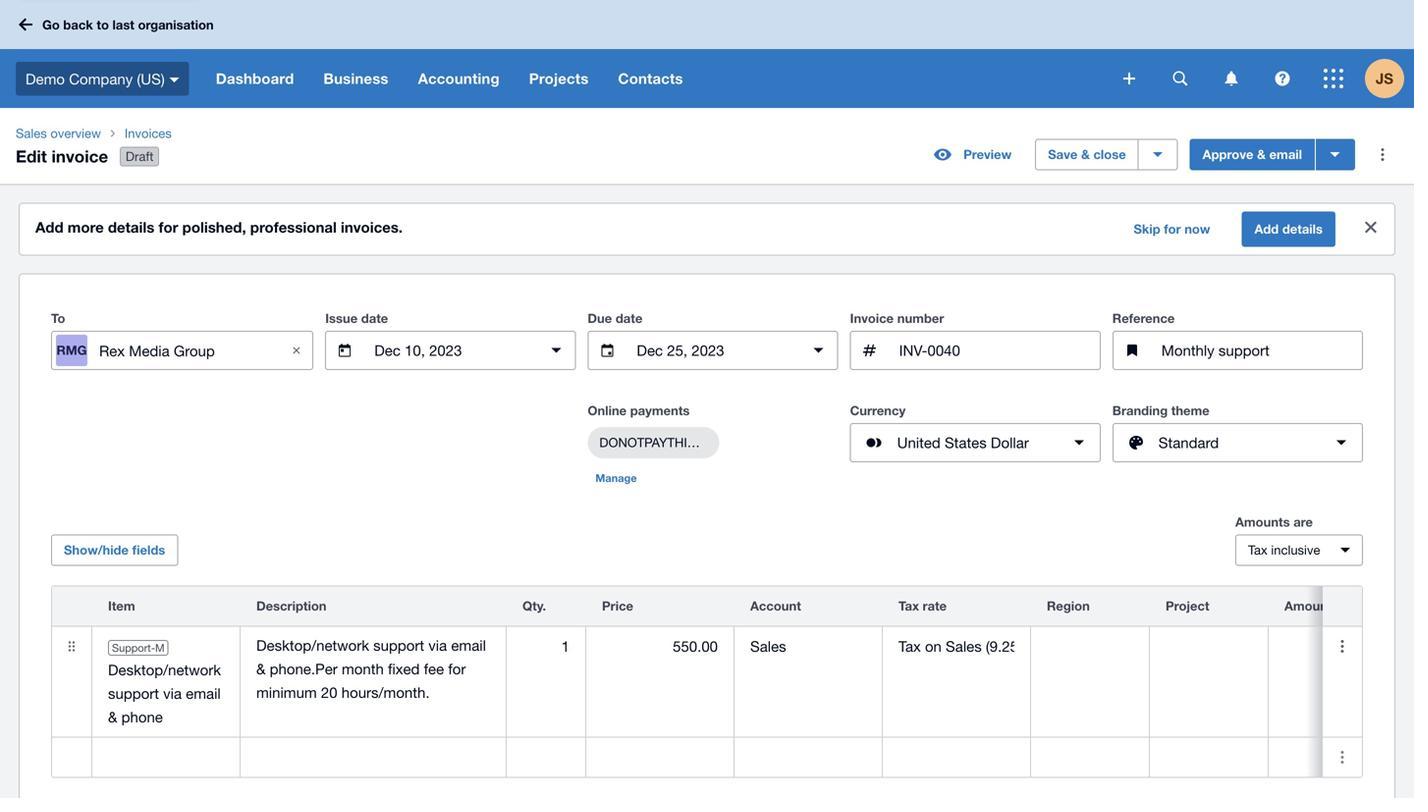 Task type: vqa. For each thing, say whether or not it's contained in the screenshot.
The (Us)
yes



Task type: describe. For each thing, give the bounding box(es) containing it.
fields
[[132, 543, 165, 558]]

(us)
[[137, 70, 165, 87]]

rmg
[[56, 343, 87, 358]]

united states dollar
[[897, 434, 1029, 451]]

0 horizontal spatial for
[[159, 219, 178, 236]]

details inside button
[[1282, 222, 1323, 237]]

for inside button
[[1164, 222, 1181, 237]]

amounts are
[[1235, 515, 1313, 530]]

skip for now
[[1134, 222, 1210, 237]]

add details button
[[1242, 212, 1336, 247]]

save & close button
[[1035, 139, 1139, 171]]

Reference text field
[[1160, 332, 1362, 369]]

js button
[[1365, 49, 1414, 108]]

more invoice options image
[[1363, 135, 1402, 174]]

none field tracking-categories-autocompleter
[[1031, 627, 1149, 666]]

demo
[[26, 70, 65, 87]]

Description text field
[[241, 739, 506, 776]]

none field account
[[735, 627, 882, 666]]

group
[[174, 342, 215, 359]]

united states dollar button
[[850, 423, 1101, 463]]

edit invoice
[[16, 146, 108, 166]]

rex
[[99, 342, 125, 359]]

svg image up approve & email
[[1275, 71, 1290, 86]]

invoices
[[125, 126, 172, 141]]

close image inside add more details for polished, professional invoices. status
[[1351, 208, 1391, 247]]

Tax rate text field
[[883, 628, 1030, 665]]

dashboard
[[216, 70, 294, 87]]

issue date
[[325, 311, 388, 326]]

js
[[1376, 70, 1394, 87]]

organisation
[[138, 17, 214, 32]]

to
[[51, 311, 65, 326]]

invoice line item list element
[[51, 586, 1414, 778]]

go back to last organisation
[[42, 17, 214, 32]]

theme
[[1171, 403, 1210, 418]]

branding
[[1113, 403, 1168, 418]]

svg image inside demo company (us) popup button
[[170, 77, 179, 82]]

online payments
[[588, 403, 690, 418]]

amounts
[[1235, 515, 1290, 530]]

invoice number
[[850, 311, 944, 326]]

via
[[163, 685, 182, 702]]

item
[[108, 599, 135, 614]]

due
[[588, 311, 612, 326]]

0 horizontal spatial close image
[[277, 331, 316, 370]]

show/hide fields button
[[51, 535, 178, 566]]

sales overview
[[16, 126, 101, 141]]

approve & email
[[1203, 147, 1302, 162]]

add for add details
[[1255, 222, 1279, 237]]

0 horizontal spatial details
[[108, 219, 155, 236]]

payments
[[630, 403, 690, 418]]

tax for tax rate
[[899, 599, 919, 614]]

show/hide
[[64, 543, 129, 558]]

skip
[[1134, 222, 1161, 237]]

dashboard link
[[201, 49, 309, 108]]

professional
[[250, 219, 337, 236]]

desktop/network
[[108, 662, 221, 679]]

add more details for polished, professional invoices.
[[35, 219, 403, 236]]

add for add more details for polished, professional invoices.
[[35, 219, 63, 236]]

none field inventory item
[[92, 738, 240, 777]]

amount field for more line item options icon associated with description text box
[[1269, 739, 1414, 776]]

& for close
[[1081, 147, 1090, 162]]

1 horizontal spatial svg image
[[1173, 71, 1188, 86]]

go back to last organisation link
[[12, 7, 226, 42]]

invoices link
[[117, 124, 198, 143]]

rex media group
[[99, 342, 215, 359]]

more
[[68, 219, 104, 236]]

dollar
[[991, 434, 1029, 451]]

more date options image
[[537, 331, 576, 370]]

sales overview link
[[8, 124, 109, 143]]

quantity field for description text box
[[507, 739, 585, 776]]

account
[[750, 599, 801, 614]]

rate
[[923, 599, 947, 614]]

number
[[897, 311, 944, 326]]

more date options image
[[799, 331, 838, 370]]

inclusive
[[1271, 543, 1320, 558]]

edit
[[16, 146, 47, 166]]

add details
[[1255, 222, 1323, 237]]

quantity field for description text field
[[507, 628, 585, 665]]

Due date text field
[[635, 332, 791, 369]]

& inside support-m desktop/network support via email & phone
[[108, 709, 117, 726]]

company
[[69, 70, 133, 87]]

tax rate
[[899, 599, 947, 614]]

m
[[155, 642, 165, 655]]

tracking-categories-autocompleter text field
[[1031, 628, 1149, 665]]

price field for the 'quantity' field for description text field
[[586, 628, 734, 665]]

accounting
[[418, 70, 500, 87]]

manage
[[596, 472, 637, 485]]

branding theme
[[1113, 403, 1210, 418]]

to
[[97, 17, 109, 32]]

demo company (us)
[[26, 70, 165, 87]]

amount
[[1285, 599, 1332, 614]]

invoice
[[850, 311, 894, 326]]



Task type: locate. For each thing, give the bounding box(es) containing it.
0 vertical spatial quantity field
[[507, 628, 585, 665]]

save
[[1048, 147, 1078, 162]]

0 horizontal spatial tax
[[899, 599, 919, 614]]

tax for tax inclusive
[[1248, 543, 1268, 558]]

phone
[[121, 709, 163, 726]]

banner
[[0, 0, 1414, 108]]

email inside button
[[1269, 147, 1302, 162]]

for
[[159, 219, 178, 236], [1164, 222, 1181, 237]]

close image
[[1351, 208, 1391, 247], [277, 331, 316, 370]]

1 vertical spatial more line item options image
[[1323, 738, 1362, 777]]

2 price field from the top
[[586, 739, 734, 776]]

svg image
[[19, 18, 32, 31], [1324, 69, 1344, 88], [1173, 71, 1188, 86]]

more line item options image for description text field
[[1323, 627, 1362, 666]]

business
[[324, 70, 389, 87]]

business button
[[309, 49, 403, 108]]

more line item options image
[[1323, 627, 1362, 666], [1323, 738, 1362, 777]]

tax inclusive button
[[1235, 535, 1363, 566]]

united
[[897, 434, 941, 451]]

projects
[[529, 70, 589, 87]]

approve
[[1203, 147, 1254, 162]]

preview
[[964, 147, 1012, 162]]

1 horizontal spatial email
[[1269, 147, 1302, 162]]

close
[[1094, 147, 1126, 162]]

states
[[945, 434, 987, 451]]

skip for now button
[[1122, 214, 1222, 245]]

2 more line item options image from the top
[[1323, 738, 1362, 777]]

1 horizontal spatial add
[[1255, 222, 1279, 237]]

0 horizontal spatial add
[[35, 219, 63, 236]]

contacts
[[618, 70, 683, 87]]

preview button
[[922, 139, 1024, 171]]

drag and drop line image
[[52, 627, 91, 666]]

2 amount field from the top
[[1269, 739, 1414, 776]]

none field tax rate
[[883, 627, 1030, 666]]

0 vertical spatial email
[[1269, 147, 1302, 162]]

now
[[1185, 222, 1210, 237]]

issue
[[325, 311, 358, 326]]

media
[[129, 342, 170, 359]]

svg image up approve
[[1225, 71, 1238, 86]]

for left polished,
[[159, 219, 178, 236]]

svg image inside go back to last organisation link
[[19, 18, 32, 31]]

Description text field
[[241, 627, 506, 712]]

overview
[[50, 126, 101, 141]]

demo company (us) button
[[0, 49, 201, 108]]

support-
[[112, 642, 155, 655]]

0 horizontal spatial date
[[361, 311, 388, 326]]

region
[[1047, 599, 1090, 614]]

support
[[108, 685, 159, 702]]

tax inside popup button
[[1248, 543, 1268, 558]]

price field for the 'quantity' field associated with description text box
[[586, 739, 734, 776]]

accounting button
[[403, 49, 514, 108]]

tax inclusive
[[1248, 543, 1320, 558]]

& right save
[[1081, 147, 1090, 162]]

svg image up close
[[1124, 73, 1135, 84]]

1 vertical spatial email
[[186, 685, 221, 702]]

1 vertical spatial price field
[[586, 739, 734, 776]]

1 price field from the top
[[586, 628, 734, 665]]

Issue date text field
[[372, 332, 529, 369]]

are
[[1294, 515, 1313, 530]]

2 quantity field from the top
[[507, 739, 585, 776]]

projects button
[[514, 49, 603, 108]]

date right issue
[[361, 311, 388, 326]]

for left now
[[1164, 222, 1181, 237]]

svg image
[[1225, 71, 1238, 86], [1275, 71, 1290, 86], [1124, 73, 1135, 84], [170, 77, 179, 82]]

1 vertical spatial close image
[[277, 331, 316, 370]]

1 horizontal spatial date
[[616, 311, 643, 326]]

& right approve
[[1257, 147, 1266, 162]]

support-m desktop/network support via email & phone
[[108, 642, 221, 726]]

0 horizontal spatial svg image
[[19, 18, 32, 31]]

reference
[[1113, 311, 1175, 326]]

none field project-autocompleter
[[1150, 627, 1268, 666]]

& for email
[[1257, 147, 1266, 162]]

project
[[1166, 599, 1210, 614]]

email
[[1269, 147, 1302, 162], [186, 685, 221, 702]]

currency
[[850, 403, 906, 418]]

approve & email button
[[1190, 139, 1315, 171]]

1 more line item options image from the top
[[1323, 627, 1362, 666]]

amount field for description text field more line item options icon
[[1269, 628, 1414, 665]]

invoice number element
[[850, 331, 1101, 370]]

& left phone
[[108, 709, 117, 726]]

standard button
[[1113, 423, 1363, 463]]

standard
[[1159, 434, 1219, 451]]

email right approve
[[1269, 147, 1302, 162]]

manage button
[[588, 467, 645, 490]]

date for issue date
[[361, 311, 388, 326]]

1 amount field from the top
[[1269, 628, 1414, 665]]

1 horizontal spatial for
[[1164, 222, 1181, 237]]

0 vertical spatial close image
[[1351, 208, 1391, 247]]

0 vertical spatial more line item options image
[[1323, 627, 1362, 666]]

1 horizontal spatial details
[[1282, 222, 1323, 237]]

tax down 'amounts'
[[1248, 543, 1268, 558]]

sales
[[16, 126, 47, 141]]

&
[[1081, 147, 1090, 162], [1257, 147, 1266, 162], [108, 709, 117, 726]]

add more details for polished, professional invoices. status
[[20, 204, 1395, 255]]

1 horizontal spatial close image
[[1351, 208, 1391, 247]]

Amount field
[[1269, 628, 1414, 665], [1269, 739, 1414, 776]]

1 vertical spatial amount field
[[1269, 739, 1414, 776]]

Inventory item text field
[[92, 739, 240, 776]]

1 horizontal spatial tax
[[1248, 543, 1268, 558]]

2 date from the left
[[616, 311, 643, 326]]

banner containing dashboard
[[0, 0, 1414, 108]]

date
[[361, 311, 388, 326], [616, 311, 643, 326]]

qty.
[[522, 599, 546, 614]]

1 horizontal spatial &
[[1081, 147, 1090, 162]]

0 horizontal spatial email
[[186, 685, 221, 702]]

Invoice number text field
[[897, 332, 1100, 369]]

email inside support-m desktop/network support via email & phone
[[186, 685, 221, 702]]

add left more
[[35, 219, 63, 236]]

polished,
[[182, 219, 246, 236]]

2 horizontal spatial &
[[1257, 147, 1266, 162]]

contacts button
[[603, 49, 698, 108]]

save & close
[[1048, 147, 1126, 162]]

2 horizontal spatial svg image
[[1324, 69, 1344, 88]]

1 vertical spatial tax
[[899, 599, 919, 614]]

tax left rate
[[899, 599, 919, 614]]

online
[[588, 403, 627, 418]]

invoice
[[52, 146, 108, 166]]

1 vertical spatial quantity field
[[507, 739, 585, 776]]

Quantity field
[[507, 628, 585, 665], [507, 739, 585, 776]]

due date
[[588, 311, 643, 326]]

more line item options element
[[1323, 587, 1362, 626]]

details down approve & email button
[[1282, 222, 1323, 237]]

more line item options image for description text box
[[1323, 738, 1362, 777]]

date right due on the top left of page
[[616, 311, 643, 326]]

0 vertical spatial tax
[[1248, 543, 1268, 558]]

1 date from the left
[[361, 311, 388, 326]]

email right via
[[186, 685, 221, 702]]

tax inside invoice line item list element
[[899, 599, 919, 614]]

0 horizontal spatial &
[[108, 709, 117, 726]]

tax
[[1248, 543, 1268, 558], [899, 599, 919, 614]]

last
[[112, 17, 134, 32]]

None field
[[92, 627, 240, 737], [735, 627, 882, 666], [883, 627, 1030, 666], [1031, 627, 1149, 666], [1150, 627, 1268, 666], [92, 738, 240, 777], [92, 627, 240, 737]]

add right now
[[1255, 222, 1279, 237]]

0 vertical spatial amount field
[[1269, 628, 1414, 665]]

date for due date
[[616, 311, 643, 326]]

Account text field
[[735, 628, 882, 665]]

invoices.
[[341, 219, 403, 236]]

show/hide fields
[[64, 543, 165, 558]]

price
[[602, 599, 633, 614]]

add inside button
[[1255, 222, 1279, 237]]

go
[[42, 17, 60, 32]]

svg image right "(us)" on the top of the page
[[170, 77, 179, 82]]

0 vertical spatial price field
[[586, 628, 734, 665]]

details
[[108, 219, 155, 236], [1282, 222, 1323, 237]]

draft
[[126, 149, 154, 164]]

description
[[256, 599, 327, 614]]

back
[[63, 17, 93, 32]]

details right more
[[108, 219, 155, 236]]

Price field
[[586, 628, 734, 665], [586, 739, 734, 776]]

1 quantity field from the top
[[507, 628, 585, 665]]

project-autocompleter text field
[[1150, 628, 1268, 665]]



